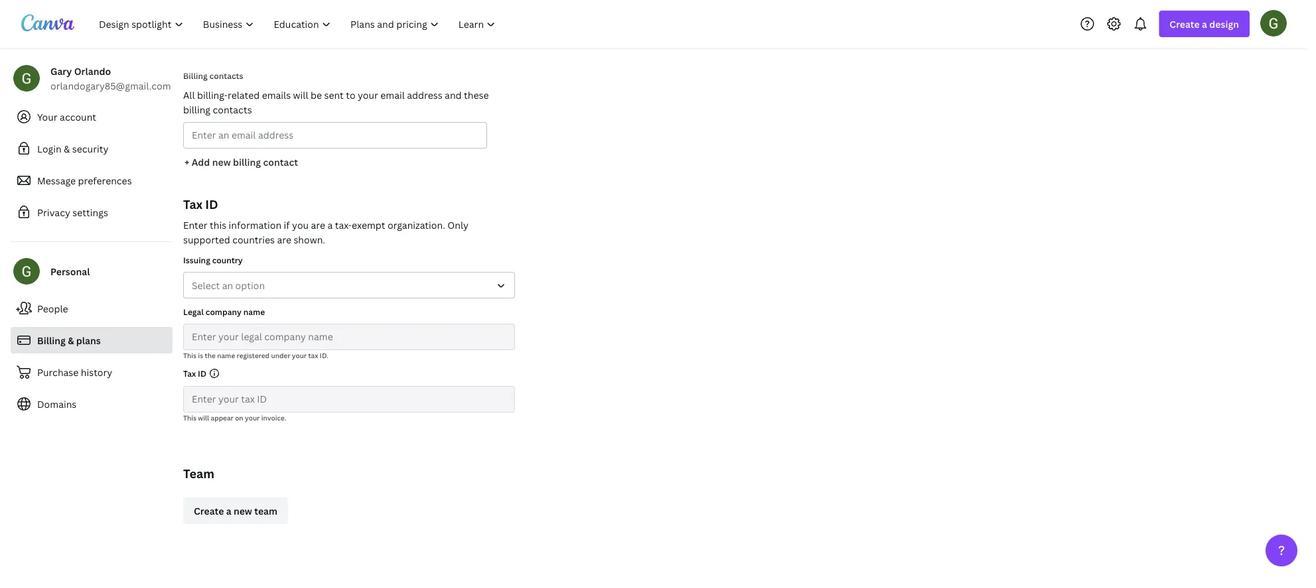 Task type: locate. For each thing, give the bounding box(es) containing it.
registered
[[237, 351, 270, 360]]

purchase
[[37, 366, 79, 379]]

is
[[198, 351, 203, 360]]

new
[[212, 156, 231, 168], [234, 505, 252, 518]]

2 this from the top
[[183, 414, 197, 423]]

these
[[464, 89, 489, 101]]

billing down people
[[37, 334, 66, 347]]

id up this
[[205, 196, 218, 212]]

&
[[64, 142, 70, 155], [68, 334, 74, 347]]

new inside button
[[212, 156, 231, 168]]

create for create a new team
[[194, 505, 224, 518]]

this left appear
[[183, 414, 197, 423]]

1 vertical spatial name
[[217, 351, 235, 360]]

will left be
[[293, 89, 308, 101]]

1 horizontal spatial a
[[328, 219, 333, 231]]

related
[[228, 89, 260, 101]]

2 tax from the top
[[183, 368, 196, 379]]

1 vertical spatial this
[[183, 414, 197, 423]]

are down if
[[277, 233, 291, 246]]

2 vertical spatial a
[[226, 505, 231, 518]]

1 vertical spatial will
[[198, 414, 209, 423]]

create left design
[[1170, 18, 1200, 30]]

0 vertical spatial billing
[[183, 103, 211, 116]]

id down is
[[198, 368, 207, 379]]

top level navigation element
[[90, 11, 507, 37]]

create down team
[[194, 505, 224, 518]]

billing & plans link
[[11, 327, 173, 354]]

privacy settings link
[[11, 199, 173, 226]]

contacts up billing-
[[210, 70, 243, 81]]

+ add new billing contact button
[[183, 149, 299, 175]]

0 vertical spatial &
[[64, 142, 70, 155]]

1 vertical spatial contacts
[[213, 103, 252, 116]]

your
[[358, 89, 378, 101], [292, 351, 307, 360], [245, 414, 260, 423]]

Select an option button
[[183, 272, 515, 299]]

0 horizontal spatial are
[[277, 233, 291, 246]]

legal company name
[[183, 306, 265, 317]]

create
[[1170, 18, 1200, 30], [194, 505, 224, 518]]

tax for tax id enter this information if you are a tax-exempt organization. only supported countries are shown.
[[183, 196, 203, 212]]

personal
[[50, 265, 90, 278]]

1 vertical spatial billing
[[233, 156, 261, 168]]

your right on
[[245, 414, 260, 423]]

this for this will appear on your invoice.
[[183, 414, 197, 423]]

2 horizontal spatial your
[[358, 89, 378, 101]]

this
[[210, 219, 227, 231]]

& left plans in the bottom left of the page
[[68, 334, 74, 347]]

billing inside button
[[233, 156, 261, 168]]

tax down legal
[[183, 368, 196, 379]]

2 horizontal spatial a
[[1203, 18, 1208, 30]]

your left "tax"
[[292, 351, 307, 360]]

1 horizontal spatial billing
[[233, 156, 261, 168]]

name
[[244, 306, 265, 317], [217, 351, 235, 360]]

0 vertical spatial new
[[212, 156, 231, 168]]

create a design
[[1170, 18, 1240, 30]]

billing left contact
[[233, 156, 261, 168]]

name down option
[[244, 306, 265, 317]]

0 vertical spatial tax
[[183, 196, 203, 212]]

billing for billing & plans
[[37, 334, 66, 347]]

create inside button
[[194, 505, 224, 518]]

0 vertical spatial billing
[[183, 70, 208, 81]]

billing up all
[[183, 70, 208, 81]]

gary orlando image
[[1261, 10, 1288, 36]]

0 vertical spatial name
[[244, 306, 265, 317]]

id inside tax id enter this information if you are a tax-exempt organization. only supported countries are shown.
[[205, 196, 218, 212]]

new inside button
[[234, 505, 252, 518]]

a inside dropdown button
[[1203, 18, 1208, 30]]

0 vertical spatial will
[[293, 89, 308, 101]]

create inside dropdown button
[[1170, 18, 1200, 30]]

login & security
[[37, 142, 109, 155]]

legal
[[183, 306, 204, 317]]

0 vertical spatial id
[[205, 196, 218, 212]]

tax
[[183, 196, 203, 212], [183, 368, 196, 379]]

your right to
[[358, 89, 378, 101]]

0 horizontal spatial billing
[[183, 103, 211, 116]]

will
[[293, 89, 308, 101], [198, 414, 209, 423]]

login & security link
[[11, 135, 173, 162]]

1 vertical spatial id
[[198, 368, 207, 379]]

& right login
[[64, 142, 70, 155]]

1 vertical spatial new
[[234, 505, 252, 518]]

will left appear
[[198, 414, 209, 423]]

your inside all billing-related emails will be sent to your email address and these billing contacts
[[358, 89, 378, 101]]

this for this is the name registered under your tax id.
[[183, 351, 197, 360]]

information
[[229, 219, 282, 231]]

1 horizontal spatial your
[[292, 351, 307, 360]]

0 vertical spatial this
[[183, 351, 197, 360]]

billing
[[183, 103, 211, 116], [233, 156, 261, 168]]

0 horizontal spatial new
[[212, 156, 231, 168]]

1 horizontal spatial will
[[293, 89, 308, 101]]

billing down all
[[183, 103, 211, 116]]

contacts
[[210, 70, 243, 81], [213, 103, 252, 116]]

+
[[185, 156, 189, 168]]

1 vertical spatial tax
[[183, 368, 196, 379]]

0 vertical spatial create
[[1170, 18, 1200, 30]]

and
[[445, 89, 462, 101]]

1 vertical spatial a
[[328, 219, 333, 231]]

sent
[[324, 89, 344, 101]]

1 vertical spatial are
[[277, 233, 291, 246]]

are
[[311, 219, 325, 231], [277, 233, 291, 246]]

a left team
[[226, 505, 231, 518]]

a for create a new team
[[226, 505, 231, 518]]

a left design
[[1203, 18, 1208, 30]]

to
[[346, 89, 356, 101]]

this
[[183, 351, 197, 360], [183, 414, 197, 423]]

0 horizontal spatial a
[[226, 505, 231, 518]]

are up shown.
[[311, 219, 325, 231]]

new right add
[[212, 156, 231, 168]]

a left tax-
[[328, 219, 333, 231]]

1 horizontal spatial billing
[[183, 70, 208, 81]]

select
[[192, 279, 220, 292]]

1 horizontal spatial create
[[1170, 18, 1200, 30]]

name right the
[[217, 351, 235, 360]]

0 horizontal spatial create
[[194, 505, 224, 518]]

appear
[[211, 414, 234, 423]]

1 horizontal spatial new
[[234, 505, 252, 518]]

2 vertical spatial your
[[245, 414, 260, 423]]

people
[[37, 302, 68, 315]]

new left team
[[234, 505, 252, 518]]

& for billing
[[68, 334, 74, 347]]

create a design button
[[1160, 11, 1250, 37]]

an
[[222, 279, 233, 292]]

billing inside all billing-related emails will be sent to your email address and these billing contacts
[[183, 103, 211, 116]]

1 tax from the top
[[183, 196, 203, 212]]

contact
[[263, 156, 298, 168]]

0 vertical spatial your
[[358, 89, 378, 101]]

a
[[1203, 18, 1208, 30], [328, 219, 333, 231], [226, 505, 231, 518]]

0 vertical spatial are
[[311, 219, 325, 231]]

1 vertical spatial billing
[[37, 334, 66, 347]]

history
[[81, 366, 112, 379]]

tax up enter
[[183, 196, 203, 212]]

all
[[183, 89, 195, 101]]

be
[[311, 89, 322, 101]]

1 vertical spatial create
[[194, 505, 224, 518]]

Enter your legal company name text field
[[192, 325, 507, 350]]

billing contacts
[[183, 70, 243, 81]]

gary
[[50, 65, 72, 77]]

this left is
[[183, 351, 197, 360]]

1 this from the top
[[183, 351, 197, 360]]

enter
[[183, 219, 208, 231]]

1 horizontal spatial name
[[244, 306, 265, 317]]

a inside button
[[226, 505, 231, 518]]

contacts down related
[[213, 103, 252, 116]]

tax id enter this information if you are a tax-exempt organization. only supported countries are shown.
[[183, 196, 469, 246]]

billing-
[[197, 89, 228, 101]]

0 vertical spatial a
[[1203, 18, 1208, 30]]

new for billing
[[212, 156, 231, 168]]

billing
[[183, 70, 208, 81], [37, 334, 66, 347]]

billing & plans
[[37, 334, 101, 347]]

tax inside tax id enter this information if you are a tax-exempt organization. only supported countries are shown.
[[183, 196, 203, 212]]

id
[[205, 196, 218, 212], [198, 368, 207, 379]]

orlandogary85@gmail.com
[[50, 79, 171, 92]]

add
[[192, 156, 210, 168]]

1 vertical spatial &
[[68, 334, 74, 347]]

0 horizontal spatial billing
[[37, 334, 66, 347]]



Task type: describe. For each thing, give the bounding box(es) containing it.
0 vertical spatial contacts
[[210, 70, 243, 81]]

design
[[1210, 18, 1240, 30]]

id for tax id enter this information if you are a tax-exempt organization. only supported countries are shown.
[[205, 196, 218, 212]]

Enter an email address text field
[[192, 123, 479, 148]]

shown.
[[294, 233, 325, 246]]

exempt
[[352, 219, 386, 231]]

this is the name registered under your tax id.
[[183, 351, 329, 360]]

security
[[72, 142, 109, 155]]

tax
[[308, 351, 318, 360]]

your account
[[37, 111, 96, 123]]

create a new team button
[[183, 498, 288, 525]]

people link
[[11, 295, 173, 322]]

privacy settings
[[37, 206, 108, 219]]

country
[[212, 255, 243, 266]]

0 horizontal spatial will
[[198, 414, 209, 423]]

login
[[37, 142, 62, 155]]

tax id
[[183, 368, 207, 379]]

on
[[235, 414, 243, 423]]

domains
[[37, 398, 77, 411]]

issuing country
[[183, 255, 243, 266]]

0 horizontal spatial name
[[217, 351, 235, 360]]

id for tax id
[[198, 368, 207, 379]]

team
[[183, 466, 214, 482]]

if
[[284, 219, 290, 231]]

create for create a design
[[1170, 18, 1200, 30]]

message
[[37, 174, 76, 187]]

preferences
[[78, 174, 132, 187]]

only
[[448, 219, 469, 231]]

create a new team
[[194, 505, 278, 518]]

this will appear on your invoice.
[[183, 414, 286, 423]]

0 horizontal spatial your
[[245, 414, 260, 423]]

contacts inside all billing-related emails will be sent to your email address and these billing contacts
[[213, 103, 252, 116]]

select an option
[[192, 279, 265, 292]]

Enter your tax ID text field
[[192, 387, 507, 412]]

settings
[[73, 206, 108, 219]]

address
[[407, 89, 443, 101]]

all billing-related emails will be sent to your email address and these billing contacts
[[183, 89, 489, 116]]

option
[[235, 279, 265, 292]]

issuing
[[183, 255, 210, 266]]

will inside all billing-related emails will be sent to your email address and these billing contacts
[[293, 89, 308, 101]]

tax-
[[335, 219, 352, 231]]

email
[[381, 89, 405, 101]]

1 vertical spatial your
[[292, 351, 307, 360]]

under
[[271, 351, 290, 360]]

id.
[[320, 351, 329, 360]]

company
[[206, 306, 242, 317]]

message preferences
[[37, 174, 132, 187]]

organization.
[[388, 219, 445, 231]]

new for team
[[234, 505, 252, 518]]

billing for billing contacts
[[183, 70, 208, 81]]

orlando
[[74, 65, 111, 77]]

message preferences link
[[11, 167, 173, 194]]

gary orlando orlandogary85@gmail.com
[[50, 65, 171, 92]]

invoice.
[[261, 414, 286, 423]]

countries
[[232, 233, 275, 246]]

privacy
[[37, 206, 70, 219]]

& for login
[[64, 142, 70, 155]]

domains link
[[11, 391, 173, 418]]

plans
[[76, 334, 101, 347]]

account
[[60, 111, 96, 123]]

a for create a design
[[1203, 18, 1208, 30]]

purchase history
[[37, 366, 112, 379]]

the
[[205, 351, 216, 360]]

tax for tax id
[[183, 368, 196, 379]]

1 horizontal spatial are
[[311, 219, 325, 231]]

your account link
[[11, 104, 173, 130]]

a inside tax id enter this information if you are a tax-exempt organization. only supported countries are shown.
[[328, 219, 333, 231]]

you
[[292, 219, 309, 231]]

your
[[37, 111, 58, 123]]

purchase history link
[[11, 359, 173, 386]]

emails
[[262, 89, 291, 101]]

supported
[[183, 233, 230, 246]]

+ add new billing contact
[[185, 156, 298, 168]]

team
[[254, 505, 278, 518]]



Task type: vqa. For each thing, say whether or not it's contained in the screenshot.
Templates shouldn't require third-party tools to edit. at the left of the page
no



